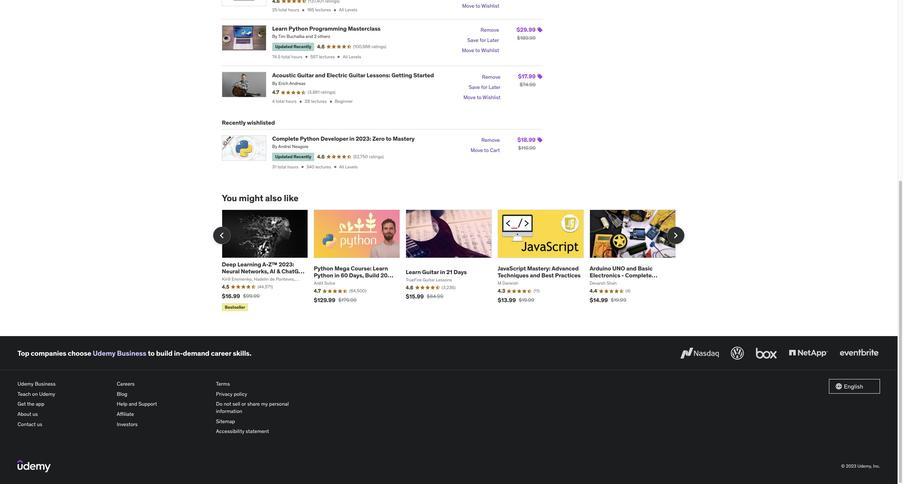 Task type: describe. For each thing, give the bounding box(es) containing it.
for for bottom save for later button
[[481, 84, 488, 90]]

(100,666 ratings)
[[353, 44, 386, 49]]

0 vertical spatial wishlist
[[482, 3, 500, 9]]

4.6 for developer
[[317, 154, 325, 160]]

lectures for 165 lectures
[[315, 7, 331, 13]]

javascript mastery: advanced techniques and best practices
[[498, 265, 581, 279]]

levels for in
[[345, 164, 358, 170]]

remove inside remove move to cart
[[482, 137, 500, 144]]

for for the topmost save for later button
[[480, 37, 486, 44]]

basic
[[638, 265, 653, 272]]

2 horizontal spatial in
[[440, 269, 445, 276]]

business inside udemy business teach on udemy get the app about us contact us
[[35, 381, 56, 388]]

practices
[[555, 272, 581, 279]]

z™
[[268, 261, 278, 268]]

total for 74.5
[[282, 54, 290, 59]]

volkswagen image
[[730, 346, 746, 362]]

later for bottom save for later button
[[489, 84, 501, 90]]

eventbrite image
[[839, 346, 881, 362]]

days
[[454, 269, 467, 276]]

20
[[381, 272, 388, 279]]

total for 4
[[276, 99, 285, 104]]

get the app link
[[18, 400, 111, 410]]

recently wishlisted
[[222, 119, 275, 126]]

privacy
[[216, 391, 233, 398]]

arduino uno and basic electronics - complete beginner course
[[590, 265, 653, 286]]

career
[[211, 349, 231, 358]]

remove for the topmost save for later button
[[481, 27, 499, 33]]

also
[[265, 193, 282, 204]]

by for acoustic
[[272, 81, 277, 86]]

mastery:
[[527, 265, 551, 272]]

move to wishlist
[[462, 3, 500, 9]]

557 lectures
[[311, 54, 335, 59]]

1 horizontal spatial guitar
[[349, 72, 366, 79]]

hours for 25 total hours
[[288, 7, 299, 13]]

teach
[[18, 391, 31, 398]]

electric
[[327, 72, 348, 79]]

137,401 ratings element
[[308, 0, 340, 4]]

updated for learn
[[275, 44, 293, 49]]

guitar for learn
[[422, 269, 439, 276]]

25 total hours
[[272, 7, 299, 13]]

help
[[117, 401, 128, 408]]

learn inside python mega course: learn python in 60 days, build 20 apps
[[373, 265, 388, 272]]

xxsmall image for 165 lectures
[[333, 8, 338, 13]]

lessons:
[[367, 72, 391, 79]]

bonus
[[222, 275, 239, 282]]

next image
[[670, 230, 682, 242]]

my
[[261, 401, 268, 408]]

about
[[18, 411, 31, 418]]

xxsmall image for 340 lectures
[[300, 165, 305, 170]]

personal
[[269, 401, 289, 408]]

and inside acoustic guitar and electric guitar lessons: getting started by erich andreas
[[315, 72, 325, 79]]

in-
[[174, 349, 183, 358]]

erich
[[279, 81, 289, 86]]

learn guitar in 21 days
[[406, 269, 467, 276]]

remove save for later move to wishlist for bottom save for later button
[[464, 74, 501, 101]]

28
[[305, 99, 310, 104]]

or
[[242, 401, 246, 408]]

updated for complete
[[275, 154, 293, 160]]

others
[[318, 34, 330, 39]]

lectures for 28 lectures
[[311, 99, 327, 104]]

1 vertical spatial save for later button
[[469, 82, 501, 93]]

masterclass
[[348, 25, 381, 32]]

acoustic
[[272, 72, 296, 79]]

$17.99 $74.99
[[518, 73, 536, 88]]

netapp image
[[788, 346, 830, 362]]

165
[[307, 7, 314, 13]]

python mega course: learn python in 60 days, build 20 apps link
[[314, 265, 394, 286]]

xxsmall image for 557 lectures
[[304, 54, 309, 60]]

complete python developer in 2023: zero to mastery by andrei neagoie
[[272, 135, 415, 149]]

mastery
[[393, 135, 415, 142]]

small image
[[836, 383, 843, 391]]

support
[[139, 401, 157, 408]]

investors
[[117, 422, 138, 428]]

100,666 ratings element
[[353, 44, 386, 50]]

later for the topmost save for later button
[[487, 37, 499, 44]]

xxsmall image for 165 lectures
[[301, 8, 306, 13]]

udemy,
[[858, 464, 873, 469]]

english button
[[829, 380, 881, 394]]

save for the topmost save for later button
[[468, 37, 479, 44]]

about us link
[[18, 410, 111, 420]]

inc.
[[874, 464, 881, 469]]

31
[[272, 164, 277, 170]]

52,750 ratings element
[[353, 154, 384, 160]]

xxsmall image left '28'
[[298, 99, 303, 104]]

remove move to cart
[[471, 137, 500, 154]]

coupon icon image for $29.99
[[537, 27, 543, 33]]

build
[[365, 272, 379, 279]]

previous image
[[216, 230, 228, 242]]

affiliate
[[117, 411, 134, 418]]

0 vertical spatial all levels
[[339, 7, 358, 13]]

python inside complete python developer in 2023: zero to mastery by andrei neagoie
[[300, 135, 320, 142]]

english
[[844, 383, 864, 391]]

privacy policy link
[[216, 390, 310, 400]]

skills.
[[233, 349, 252, 358]]

4 total hours
[[272, 99, 297, 104]]

udemy business teach on udemy get the app about us contact us
[[18, 381, 56, 428]]

to inside complete python developer in 2023: zero to mastery by andrei neagoie
[[386, 135, 392, 142]]

by for complete
[[272, 144, 277, 149]]

ai
[[270, 268, 275, 275]]

340
[[307, 164, 315, 170]]

accessibility
[[216, 429, 245, 435]]

statement
[[246, 429, 269, 435]]

careers link
[[117, 380, 210, 390]]

1 vertical spatial recently
[[222, 119, 246, 126]]

$18.99
[[518, 136, 536, 144]]

0 vertical spatial us
[[33, 411, 38, 418]]

app
[[36, 401, 44, 408]]

$189.99
[[517, 35, 536, 41]]

uno
[[613, 265, 625, 272]]

blog link
[[117, 390, 210, 400]]

remove save for later move to wishlist for the topmost save for later button
[[462, 27, 499, 54]]

investors link
[[117, 420, 210, 430]]

the
[[27, 401, 35, 408]]

and inside arduino uno and basic electronics - complete beginner course
[[627, 265, 637, 272]]

careers
[[117, 381, 135, 388]]

(3,861 ratings)
[[308, 90, 336, 95]]

information
[[216, 409, 242, 415]]

31 total hours
[[272, 164, 299, 170]]

total for 31
[[278, 164, 286, 170]]

updated recently for learn
[[275, 44, 311, 49]]

move to cart button
[[471, 146, 500, 156]]

and inside javascript mastery: advanced techniques and best practices
[[530, 272, 540, 279]]

learning
[[238, 261, 261, 268]]

days,
[[349, 272, 364, 279]]

move to wishlist button for the topmost save for later button
[[462, 46, 499, 56]]

$29.99
[[517, 26, 536, 33]]

25
[[272, 7, 277, 13]]

coupon icon image for $18.99
[[537, 137, 543, 143]]

affiliate link
[[117, 410, 210, 420]]

you
[[222, 193, 237, 204]]

remove button for $18.99
[[482, 136, 500, 146]]

0 vertical spatial udemy business link
[[93, 349, 146, 358]]

move inside remove move to cart
[[471, 147, 483, 154]]

by inside learn python programming masterclass by tim buchalka and 2 others
[[272, 34, 277, 39]]

4
[[272, 99, 275, 104]]

74.5
[[272, 54, 281, 59]]



Task type: locate. For each thing, give the bounding box(es) containing it.
coupon icon image right $18.99
[[537, 137, 543, 143]]

1 vertical spatial remove save for later move to wishlist
[[464, 74, 501, 101]]

1 vertical spatial move to wishlist button
[[462, 46, 499, 56]]

advanced
[[552, 265, 579, 272]]

might
[[239, 193, 263, 204]]

wishlisted
[[247, 119, 275, 126]]

1 by from the top
[[272, 34, 277, 39]]

2023: right 'z™'
[[279, 261, 294, 268]]

remove button down move to wishlist
[[481, 25, 499, 36]]

0 vertical spatial later
[[487, 37, 499, 44]]

xxsmall image down 137,401 ratings element
[[333, 8, 338, 13]]

python inside learn python programming masterclass by tim buchalka and 2 others
[[289, 25, 308, 32]]

1 coupon icon image from the top
[[537, 27, 543, 33]]

0 vertical spatial updated recently
[[275, 44, 311, 49]]

all up acoustic guitar and electric guitar lessons: getting started link
[[343, 54, 348, 59]]

0 horizontal spatial in
[[335, 272, 340, 279]]

1 vertical spatial remove button
[[482, 72, 501, 82]]

1 vertical spatial ratings)
[[321, 90, 336, 95]]

box image
[[755, 346, 779, 362]]

wishlist
[[482, 3, 500, 9], [481, 47, 499, 54], [483, 94, 501, 101]]

lectures for 340 lectures
[[316, 164, 331, 170]]

$18.99 $119.99
[[518, 136, 536, 152]]

ratings) for in
[[369, 154, 384, 160]]

python up neagoie at the left top of page
[[300, 135, 320, 142]]

save for bottom save for later button
[[469, 84, 480, 90]]

udemy right choose
[[93, 349, 116, 358]]

1 vertical spatial remove
[[482, 74, 501, 80]]

1 vertical spatial all levels
[[343, 54, 361, 59]]

2 by from the top
[[272, 81, 277, 86]]

1 vertical spatial updated
[[275, 154, 293, 160]]

do
[[216, 401, 223, 408]]

recently down buchalka
[[294, 44, 311, 49]]

lectures right 557
[[319, 54, 335, 59]]

javascript
[[498, 265, 526, 272]]

1 vertical spatial save
[[469, 84, 480, 90]]

1 vertical spatial for
[[481, 84, 488, 90]]

beginner
[[590, 279, 614, 286]]

in inside complete python developer in 2023: zero to mastery by andrei neagoie
[[350, 135, 355, 142]]

remove left the $17.99
[[482, 74, 501, 80]]

1 horizontal spatial complete
[[625, 272, 652, 279]]

2 vertical spatial move to wishlist button
[[464, 93, 501, 103]]

all levels down (52,750
[[339, 164, 358, 170]]

3 coupon icon image from the top
[[537, 137, 543, 143]]

move
[[462, 3, 475, 9], [462, 47, 474, 54], [464, 94, 476, 101], [471, 147, 483, 154]]

total for 25
[[278, 7, 287, 13]]

hours left '28'
[[286, 99, 297, 104]]

udemy right on
[[39, 391, 55, 398]]

0 vertical spatial levels
[[345, 7, 358, 13]]

0 vertical spatial remove
[[481, 27, 499, 33]]

1 horizontal spatial udemy
[[39, 391, 55, 398]]

updated recently for complete
[[275, 154, 311, 160]]

2 horizontal spatial learn
[[406, 269, 421, 276]]

xxsmall image for 340 lectures
[[333, 165, 338, 170]]

xxsmall image left 340
[[300, 165, 305, 170]]

2 coupon icon image from the top
[[537, 74, 543, 80]]

share
[[247, 401, 260, 408]]

learn right 'course:'
[[373, 265, 388, 272]]

lectures down the 3,861 ratings element
[[311, 99, 327, 104]]

policy
[[234, 391, 247, 398]]

2 vertical spatial ratings)
[[369, 154, 384, 160]]

udemy image
[[18, 461, 51, 473]]

1 horizontal spatial in
[[350, 135, 355, 142]]

course
[[615, 279, 634, 286]]

teach on udemy link
[[18, 390, 111, 400]]

0 vertical spatial 2023:
[[356, 135, 371, 142]]

learn for learn guitar in 21 days
[[406, 269, 421, 276]]

2023: for in
[[356, 135, 371, 142]]

0 vertical spatial business
[[117, 349, 146, 358]]

28 lectures
[[305, 99, 327, 104]]

1 vertical spatial by
[[272, 81, 277, 86]]

2023: left 'zero'
[[356, 135, 371, 142]]

udemy business link up get the app link
[[18, 380, 111, 390]]

all right '340 lectures'
[[339, 164, 344, 170]]

all down 137,401 ratings element
[[339, 7, 344, 13]]

4.6
[[317, 43, 325, 50], [317, 154, 325, 160]]

in
[[350, 135, 355, 142], [440, 269, 445, 276], [335, 272, 340, 279]]

guitar right electric
[[349, 72, 366, 79]]

0 vertical spatial move to wishlist button
[[462, 1, 500, 11]]

neural
[[222, 268, 240, 275]]

and left electric
[[315, 72, 325, 79]]

by inside acoustic guitar and electric guitar lessons: getting started by erich andreas
[[272, 81, 277, 86]]

learn up tim
[[272, 25, 288, 32]]

1 updated recently from the top
[[275, 44, 311, 49]]

2 vertical spatial all levels
[[339, 164, 358, 170]]

learn right 20
[[406, 269, 421, 276]]

demand
[[183, 349, 210, 358]]

2 updated from the top
[[275, 154, 293, 160]]

sell
[[233, 401, 240, 408]]

complete
[[272, 135, 299, 142], [625, 272, 652, 279]]

1 horizontal spatial learn
[[373, 265, 388, 272]]

2 horizontal spatial guitar
[[422, 269, 439, 276]]

best
[[542, 272, 554, 279]]

hours left 165
[[288, 7, 299, 13]]

ratings)
[[372, 44, 386, 49], [321, 90, 336, 95], [369, 154, 384, 160]]

2023: inside "deep learning a-z™ 2023: neural networks, ai & chatgpt bonus"
[[279, 261, 294, 268]]

2023: inside complete python developer in 2023: zero to mastery by andrei neagoie
[[356, 135, 371, 142]]

recently down neagoie at the left top of page
[[294, 154, 311, 160]]

to inside remove move to cart
[[484, 147, 489, 154]]

later
[[487, 37, 499, 44], [489, 84, 501, 90]]

ratings) inside the 3,861 ratings element
[[321, 90, 336, 95]]

ratings) for masterclass
[[372, 44, 386, 49]]

2023: for z™
[[279, 261, 294, 268]]

you might also like
[[222, 193, 299, 204]]

careers blog help and support affiliate investors
[[117, 381, 157, 428]]

hours left 557
[[292, 54, 303, 59]]

remove button for $29.99
[[481, 25, 499, 36]]

1 vertical spatial business
[[35, 381, 56, 388]]

us right about
[[33, 411, 38, 418]]

1 vertical spatial wishlist
[[481, 47, 499, 54]]

0 horizontal spatial 2023:
[[279, 261, 294, 268]]

0 horizontal spatial guitar
[[297, 72, 314, 79]]

hours left 340
[[288, 164, 299, 170]]

updated recently down neagoie at the left top of page
[[275, 154, 311, 160]]

contact
[[18, 422, 36, 428]]

2 vertical spatial remove button
[[482, 136, 500, 146]]

lectures down 137,401 ratings element
[[315, 7, 331, 13]]

us right contact
[[37, 422, 42, 428]]

0 vertical spatial for
[[480, 37, 486, 44]]

4.6 up 557 lectures
[[317, 43, 325, 50]]

do not sell or share my personal information button
[[216, 400, 310, 417]]

all
[[339, 7, 344, 13], [343, 54, 348, 59], [339, 164, 344, 170]]

xxsmall image down the 3,861 ratings element
[[328, 99, 334, 104]]

0 vertical spatial ratings)
[[372, 44, 386, 49]]

complete right -
[[625, 272, 652, 279]]

1 vertical spatial 4.6
[[317, 154, 325, 160]]

nasdaq image
[[679, 346, 721, 362]]

zero
[[373, 135, 385, 142]]

python left mega
[[314, 272, 333, 279]]

later left the $17.99 $74.99 on the right top of the page
[[489, 84, 501, 90]]

2 vertical spatial by
[[272, 144, 277, 149]]

udemy up teach
[[18, 381, 34, 388]]

0 vertical spatial coupon icon image
[[537, 27, 543, 33]]

remove save for later move to wishlist
[[462, 27, 499, 54], [464, 74, 501, 101]]

all levels for in
[[339, 164, 358, 170]]

not
[[224, 401, 231, 408]]

acoustic guitar and electric guitar lessons: getting started link
[[272, 72, 434, 79]]

coupon icon image for $17.99
[[537, 74, 543, 80]]

lectures right 340
[[316, 164, 331, 170]]

chatgpt
[[282, 268, 306, 275]]

help and support link
[[117, 400, 210, 410]]

coupon icon image right the $17.99
[[537, 74, 543, 80]]

top
[[18, 349, 29, 358]]

like
[[284, 193, 299, 204]]

2 vertical spatial udemy
[[39, 391, 55, 398]]

xxsmall image right '340 lectures'
[[333, 165, 338, 170]]

move to wishlist button for bottom save for later button
[[464, 93, 501, 103]]

1 vertical spatial levels
[[349, 54, 361, 59]]

0 vertical spatial remove save for later move to wishlist
[[462, 27, 499, 54]]

xxsmall image
[[333, 8, 338, 13], [336, 54, 341, 60], [298, 99, 303, 104], [333, 165, 338, 170]]

all for programming
[[343, 54, 348, 59]]

1 vertical spatial later
[[489, 84, 501, 90]]

to
[[476, 3, 481, 9], [476, 47, 480, 54], [477, 94, 482, 101], [386, 135, 392, 142], [484, 147, 489, 154], [148, 349, 155, 358]]

remove down move to wishlist
[[481, 27, 499, 33]]

1 vertical spatial 2023:
[[279, 261, 294, 268]]

programming
[[309, 25, 347, 32]]

complete up andrei
[[272, 135, 299, 142]]

1 vertical spatial udemy
[[18, 381, 34, 388]]

2 vertical spatial all
[[339, 164, 344, 170]]

wishlist for bottom save for later button
[[483, 94, 501, 101]]

hours
[[288, 7, 299, 13], [292, 54, 303, 59], [286, 99, 297, 104], [288, 164, 299, 170]]

business up on
[[35, 381, 56, 388]]

levels for masterclass
[[349, 54, 361, 59]]

remove for bottom save for later button
[[482, 74, 501, 80]]

xxsmall image
[[301, 8, 306, 13], [304, 54, 309, 60], [328, 99, 334, 104], [300, 165, 305, 170]]

1 vertical spatial us
[[37, 422, 42, 428]]

remove
[[481, 27, 499, 33], [482, 74, 501, 80], [482, 137, 500, 144]]

coupon icon image
[[537, 27, 543, 33], [537, 74, 543, 80], [537, 137, 543, 143]]

companies
[[31, 349, 66, 358]]

updated recently down buchalka
[[275, 44, 311, 49]]

deep learning a-z™ 2023: neural networks, ai & chatgpt bonus
[[222, 261, 306, 282]]

all for developer
[[339, 164, 344, 170]]

levels down (52,750
[[345, 164, 358, 170]]

(3,861
[[308, 90, 320, 95]]

buchalka
[[287, 34, 305, 39]]

3,861 ratings element
[[308, 90, 336, 96]]

in left 21
[[440, 269, 445, 276]]

python up buchalka
[[289, 25, 308, 32]]

acoustic guitar and electric guitar lessons: getting started by erich andreas
[[272, 72, 434, 86]]

and left 2
[[306, 34, 313, 39]]

remove button up cart
[[482, 136, 500, 146]]

2 horizontal spatial udemy
[[93, 349, 116, 358]]

&
[[277, 268, 280, 275]]

udemy business link
[[93, 349, 146, 358], [18, 380, 111, 390]]

xxsmall image left 557
[[304, 54, 309, 60]]

in left '60'
[[335, 272, 340, 279]]

xxsmall image right 557 lectures
[[336, 54, 341, 60]]

0 vertical spatial by
[[272, 34, 277, 39]]

2 vertical spatial levels
[[345, 164, 358, 170]]

beginner
[[335, 99, 353, 104]]

0 vertical spatial remove button
[[481, 25, 499, 36]]

hours for 31 total hours
[[288, 164, 299, 170]]

recently for learn
[[294, 44, 311, 49]]

0 vertical spatial all
[[339, 7, 344, 13]]

and right -
[[627, 265, 637, 272]]

guitar left 21
[[422, 269, 439, 276]]

and left best
[[530, 272, 540, 279]]

4.7
[[272, 89, 279, 96]]

ratings) right (100,666
[[372, 44, 386, 49]]

recently left "wishlisted"
[[222, 119, 246, 126]]

learn guitar in 21 days link
[[406, 269, 467, 276]]

xxsmall image left 165
[[301, 8, 306, 13]]

wishlist for the topmost save for later button
[[481, 47, 499, 54]]

learn for learn python programming masterclass by tim buchalka and 2 others
[[272, 25, 288, 32]]

1 vertical spatial coupon icon image
[[537, 74, 543, 80]]

for
[[480, 37, 486, 44], [481, 84, 488, 90]]

python
[[289, 25, 308, 32], [300, 135, 320, 142], [314, 265, 333, 272], [314, 272, 333, 279]]

guitar for acoustic
[[297, 72, 314, 79]]

blog
[[117, 391, 127, 398]]

getting
[[392, 72, 412, 79]]

ratings) right (52,750
[[369, 154, 384, 160]]

tim
[[278, 34, 286, 39]]

2 vertical spatial remove
[[482, 137, 500, 144]]

and right help
[[129, 401, 137, 408]]

complete inside complete python developer in 2023: zero to mastery by andrei neagoie
[[272, 135, 299, 142]]

udemy business link up careers
[[93, 349, 146, 358]]

2 vertical spatial coupon icon image
[[537, 137, 543, 143]]

165 lectures
[[307, 7, 331, 13]]

updated down tim
[[275, 44, 293, 49]]

0 vertical spatial save
[[468, 37, 479, 44]]

2023
[[846, 464, 857, 469]]

0 vertical spatial complete
[[272, 135, 299, 142]]

techniques
[[498, 272, 529, 279]]

deep learning a-z™ 2023: neural networks, ai & chatgpt bonus link
[[222, 261, 306, 282]]

total right 25
[[278, 7, 287, 13]]

remove up cart
[[482, 137, 500, 144]]

total right the 74.5 at the top left of the page
[[282, 54, 290, 59]]

by inside complete python developer in 2023: zero to mastery by andrei neagoie
[[272, 144, 277, 149]]

business up careers
[[117, 349, 146, 358]]

0 horizontal spatial udemy
[[18, 381, 34, 388]]

0 horizontal spatial complete
[[272, 135, 299, 142]]

3 by from the top
[[272, 144, 277, 149]]

all levels
[[339, 7, 358, 13], [343, 54, 361, 59], [339, 164, 358, 170]]

by left andrei
[[272, 144, 277, 149]]

by left erich
[[272, 81, 277, 86]]

levels down (100,666
[[349, 54, 361, 59]]

updated up 31 total hours
[[275, 154, 293, 160]]

python up apps
[[314, 265, 333, 272]]

in right developer on the left top of page
[[350, 135, 355, 142]]

$119.99
[[518, 145, 536, 152]]

by left tim
[[272, 34, 277, 39]]

coupon icon image right '$29.99'
[[537, 27, 543, 33]]

all levels down (100,666
[[343, 54, 361, 59]]

in inside python mega course: learn python in 60 days, build 20 apps
[[335, 272, 340, 279]]

hours for 4 total hours
[[286, 99, 297, 104]]

0 vertical spatial updated
[[275, 44, 293, 49]]

later left $189.99
[[487, 37, 499, 44]]

$17.99
[[518, 73, 536, 80]]

1 vertical spatial udemy business link
[[18, 380, 111, 390]]

(52,750
[[353, 154, 368, 160]]

total right 4
[[276, 99, 285, 104]]

recently for complete
[[294, 154, 311, 160]]

1 vertical spatial all
[[343, 54, 348, 59]]

0 vertical spatial save for later button
[[468, 36, 499, 46]]

hours for 74.5 total hours
[[292, 54, 303, 59]]

1 vertical spatial complete
[[625, 272, 652, 279]]

0 horizontal spatial business
[[35, 381, 56, 388]]

1 horizontal spatial 2023:
[[356, 135, 371, 142]]

total right 31 on the left top of the page
[[278, 164, 286, 170]]

xxsmall image for 557 lectures
[[336, 54, 341, 60]]

remove button left the $17.99
[[482, 72, 501, 82]]

all levels for masterclass
[[343, 54, 361, 59]]

21
[[447, 269, 453, 276]]

1 4.6 from the top
[[317, 43, 325, 50]]

carousel element
[[213, 210, 685, 313]]

ratings) inside 100,666 ratings element
[[372, 44, 386, 49]]

4.6 for programming
[[317, 43, 325, 50]]

0 vertical spatial 4.6
[[317, 43, 325, 50]]

1 horizontal spatial business
[[117, 349, 146, 358]]

0 vertical spatial udemy
[[93, 349, 116, 358]]

0 horizontal spatial learn
[[272, 25, 288, 32]]

all levels up masterclass
[[339, 7, 358, 13]]

top companies choose udemy business to build in-demand career skills.
[[18, 349, 252, 358]]

ratings) inside 52,750 ratings element
[[369, 154, 384, 160]]

2 4.6 from the top
[[317, 154, 325, 160]]

74.5 total hours
[[272, 54, 303, 59]]

and inside the careers blog help and support affiliate investors
[[129, 401, 137, 408]]

udemy
[[93, 349, 116, 358], [18, 381, 34, 388], [39, 391, 55, 398]]

complete inside arduino uno and basic electronics - complete beginner course
[[625, 272, 652, 279]]

1 updated from the top
[[275, 44, 293, 49]]

0 vertical spatial recently
[[294, 44, 311, 49]]

guitar inside carousel element
[[422, 269, 439, 276]]

ratings) right (3,861
[[321, 90, 336, 95]]

lectures for 557 lectures
[[319, 54, 335, 59]]

4.6 up '340 lectures'
[[317, 154, 325, 160]]

$74.99
[[520, 82, 536, 88]]

2 updated recently from the top
[[275, 154, 311, 160]]

1 vertical spatial updated recently
[[275, 154, 311, 160]]

andreas
[[290, 81, 306, 86]]

2 vertical spatial wishlist
[[483, 94, 501, 101]]

guitar up andreas
[[297, 72, 314, 79]]

contact us link
[[18, 420, 111, 430]]

move to wishlist button
[[462, 1, 500, 11], [462, 46, 499, 56], [464, 93, 501, 103]]

and inside learn python programming masterclass by tim buchalka and 2 others
[[306, 34, 313, 39]]

levels up masterclass
[[345, 7, 358, 13]]

learn inside learn python programming masterclass by tim buchalka and 2 others
[[272, 25, 288, 32]]

2 vertical spatial recently
[[294, 154, 311, 160]]

python mega course: learn python in 60 days, build 20 apps
[[314, 265, 388, 286]]

remove button
[[481, 25, 499, 36], [482, 72, 501, 82], [482, 136, 500, 146]]



Task type: vqa. For each thing, say whether or not it's contained in the screenshot.
(100,666
yes



